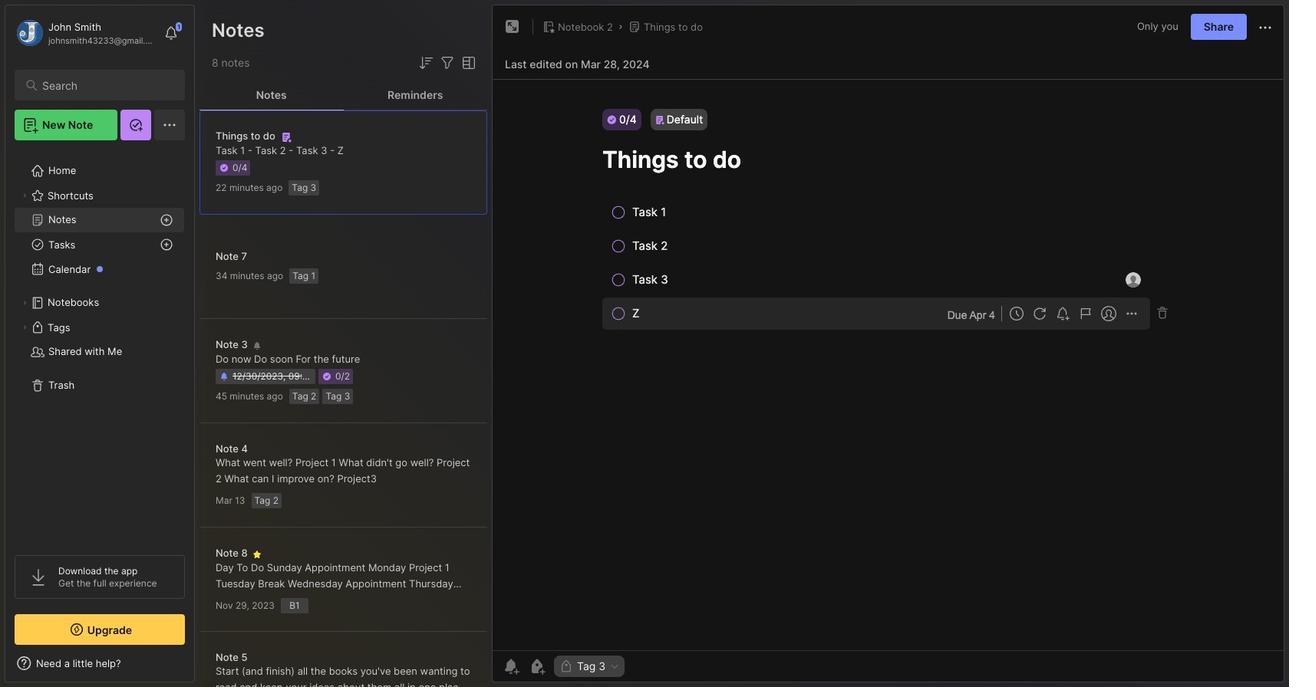 Task type: describe. For each thing, give the bounding box(es) containing it.
more actions image
[[1257, 18, 1275, 37]]

add filters image
[[438, 54, 457, 72]]

note window element
[[492, 5, 1285, 683]]

click to collapse image
[[194, 660, 205, 678]]

tree inside main element
[[5, 150, 194, 542]]

Sort options field
[[417, 54, 435, 72]]

expand notebooks image
[[20, 299, 29, 308]]

add a reminder image
[[502, 658, 521, 676]]

none search field inside main element
[[42, 76, 171, 94]]

expand tags image
[[20, 323, 29, 332]]

expand note image
[[504, 18, 522, 36]]

View options field
[[457, 54, 478, 72]]

Search text field
[[42, 78, 171, 93]]

main element
[[0, 0, 200, 688]]

Note Editor text field
[[493, 79, 1285, 651]]



Task type: locate. For each thing, give the bounding box(es) containing it.
tree
[[5, 150, 194, 542]]

tab list
[[200, 80, 488, 111]]

Add filters field
[[438, 54, 457, 72]]

Account field
[[15, 18, 157, 48]]

WHAT'S NEW field
[[5, 652, 194, 676]]

None search field
[[42, 76, 171, 94]]

add tag image
[[528, 658, 547, 676]]

More actions field
[[1257, 17, 1275, 37]]



Task type: vqa. For each thing, say whether or not it's contained in the screenshot.
tree at left
yes



